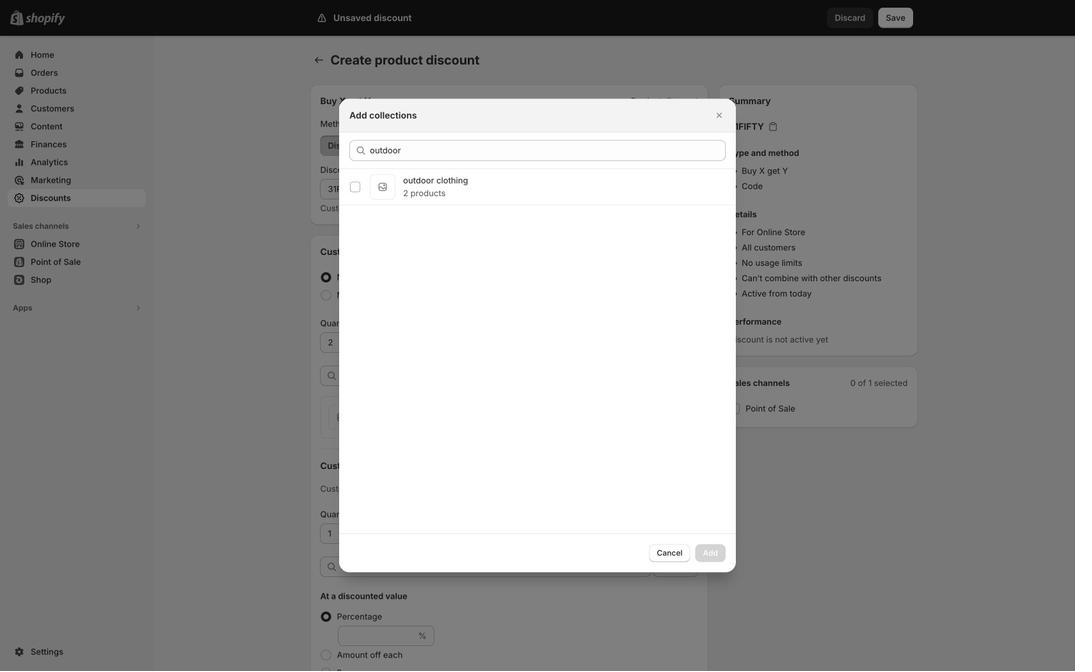 Task type: locate. For each thing, give the bounding box(es) containing it.
dialog
[[0, 99, 1075, 573]]



Task type: vqa. For each thing, say whether or not it's contained in the screenshot.
Search collections text box
yes



Task type: describe. For each thing, give the bounding box(es) containing it.
shopify image
[[26, 13, 65, 25]]

Search collections text field
[[370, 140, 726, 161]]



